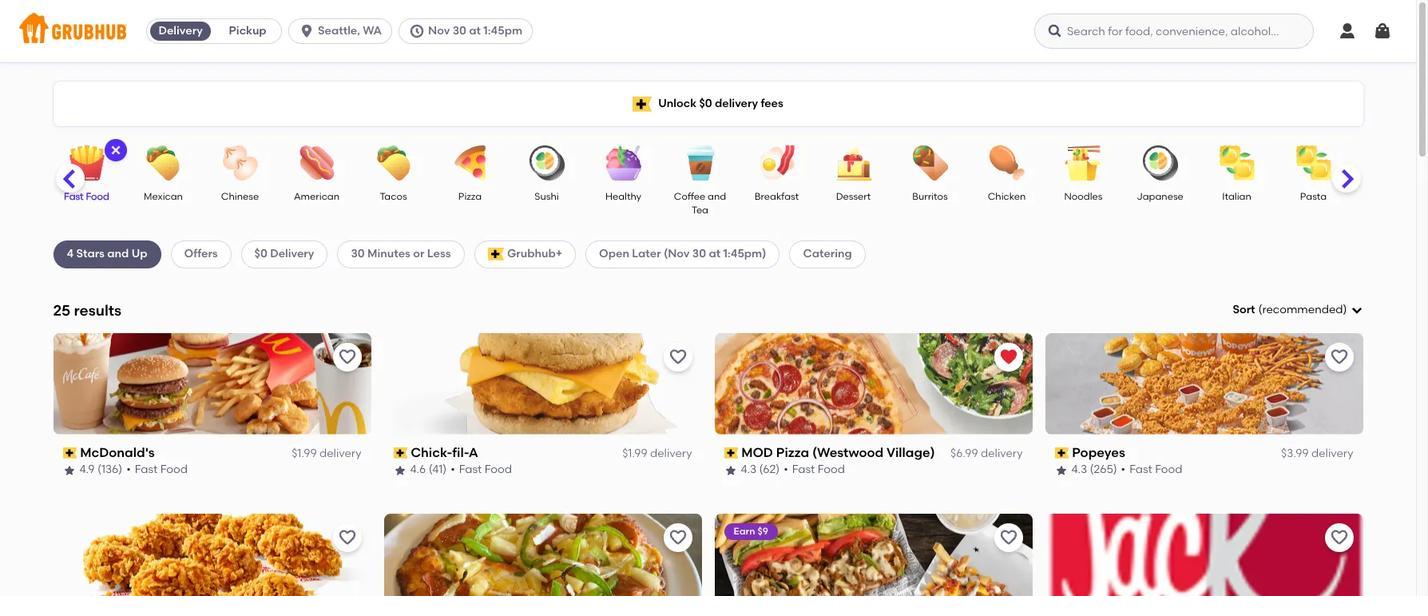 Task type: vqa. For each thing, say whether or not it's contained in the screenshot.


Task type: locate. For each thing, give the bounding box(es) containing it.
delivery down american
[[270, 247, 314, 261]]

save this restaurant image for jack in the box logo
[[1330, 528, 1349, 547]]

kfc logo image
[[53, 514, 371, 596]]

2 • from the left
[[451, 463, 455, 477]]

save this restaurant button for round table pizza logo
[[664, 523, 692, 552]]

fast for mcdonald's
[[135, 463, 158, 477]]

fast
[[64, 191, 84, 202], [135, 463, 158, 477], [459, 463, 482, 477], [792, 463, 815, 477], [1130, 463, 1153, 477]]

1 vertical spatial at
[[709, 247, 721, 261]]

delivery
[[715, 97, 758, 110], [320, 447, 362, 460], [650, 447, 692, 460], [981, 447, 1023, 460], [1312, 447, 1354, 460]]

food right (265)
[[1156, 463, 1183, 477]]

fast for mod pizza (westwood village)
[[792, 463, 815, 477]]

mexican
[[144, 191, 183, 202]]

3 • fast food from the left
[[784, 463, 845, 477]]

30 left minutes at the top
[[351, 247, 365, 261]]

charleys cheesesteaks logo image
[[715, 514, 1033, 596]]

1 vertical spatial delivery
[[270, 247, 314, 261]]

4.9
[[80, 463, 95, 477]]

$0
[[700, 97, 713, 110], [255, 247, 268, 261]]

0 vertical spatial at
[[469, 24, 481, 38]]

0 horizontal spatial pizza
[[459, 191, 482, 202]]

1 vertical spatial and
[[107, 247, 129, 261]]

mod pizza (westwood village)
[[742, 445, 936, 460]]

(62)
[[760, 463, 780, 477]]

0 vertical spatial and
[[708, 191, 727, 202]]

grubhub plus flag logo image
[[633, 96, 652, 111], [488, 248, 504, 261]]

subscription pass image left mod
[[724, 448, 739, 459]]

fast right (265)
[[1130, 463, 1153, 477]]

star icon image for mod pizza (westwood village)
[[724, 464, 737, 477]]

tea
[[692, 205, 709, 216]]

2 subscription pass image from the left
[[724, 448, 739, 459]]

$3.99 delivery
[[1282, 447, 1354, 460]]

and inside coffee and tea
[[708, 191, 727, 202]]

(
[[1259, 303, 1263, 316]]

seattle, wa button
[[289, 18, 399, 44]]

1 horizontal spatial $1.99 delivery
[[623, 447, 692, 460]]

0 horizontal spatial $1.99
[[292, 447, 317, 460]]

2 star icon image from the left
[[394, 464, 406, 477]]

2 • fast food from the left
[[451, 463, 512, 477]]

star icon image
[[63, 464, 76, 477], [394, 464, 406, 477], [724, 464, 737, 477], [1055, 464, 1068, 477]]

• fast food
[[126, 463, 188, 477], [451, 463, 512, 477], [784, 463, 845, 477], [1122, 463, 1183, 477]]

save this restaurant image for popeyes logo
[[1330, 347, 1349, 367]]

• right (41)
[[451, 463, 455, 477]]

fast for chick-fil-a
[[459, 463, 482, 477]]

subscription pass image left popeyes
[[1055, 448, 1069, 459]]

1 horizontal spatial subscription pass image
[[724, 448, 739, 459]]

pizza image
[[442, 145, 498, 181]]

grubhub plus flag logo image for unlock $0 delivery fees
[[633, 96, 652, 111]]

1 horizontal spatial at
[[709, 247, 721, 261]]

offers
[[184, 247, 218, 261]]

3 • from the left
[[784, 463, 788, 477]]

1 horizontal spatial grubhub plus flag logo image
[[633, 96, 652, 111]]

and left up
[[107, 247, 129, 261]]

•
[[126, 463, 131, 477], [451, 463, 455, 477], [784, 463, 788, 477], [1122, 463, 1126, 477]]

grubhub plus flag logo image left the unlock
[[633, 96, 652, 111]]

30
[[453, 24, 467, 38], [351, 247, 365, 261], [693, 247, 706, 261]]

unlock $0 delivery fees
[[659, 97, 784, 110]]

30 right the nov
[[453, 24, 467, 38]]

fast food
[[64, 191, 109, 202]]

$0 delivery
[[255, 247, 314, 261]]

jack in the box logo image
[[1046, 514, 1364, 596]]

chinese
[[221, 191, 259, 202]]

0 horizontal spatial delivery
[[159, 24, 203, 38]]

round table pizza logo image
[[384, 514, 702, 596]]

4.3 (62)
[[741, 463, 780, 477]]

0 horizontal spatial save this restaurant image
[[338, 347, 357, 367]]

subscription pass image for mcdonald's
[[63, 448, 77, 459]]

1 subscription pass image from the left
[[63, 448, 77, 459]]

1 • from the left
[[126, 463, 131, 477]]

4.3 down mod
[[741, 463, 757, 477]]

pasta image
[[1286, 145, 1342, 181]]

american
[[294, 191, 340, 202]]

• right (62)
[[784, 463, 788, 477]]

stars
[[76, 247, 105, 261]]

subscription pass image
[[63, 448, 77, 459], [724, 448, 739, 459], [1055, 448, 1069, 459]]

$6.99 delivery
[[951, 447, 1023, 460]]

star icon image for mcdonald's
[[63, 464, 76, 477]]

chicken image
[[979, 145, 1035, 181]]

$1.99
[[292, 447, 317, 460], [623, 447, 648, 460]]

0 vertical spatial $0
[[700, 97, 713, 110]]

save this restaurant image
[[338, 347, 357, 367], [668, 528, 688, 547]]

3 subscription pass image from the left
[[1055, 448, 1069, 459]]

1 vertical spatial grubhub plus flag logo image
[[488, 248, 504, 261]]

star icon image left 4.3 (265) on the right
[[1055, 464, 1068, 477]]

4.3
[[741, 463, 757, 477], [1072, 463, 1088, 477]]

0 horizontal spatial subscription pass image
[[63, 448, 77, 459]]

4.3 for mod pizza (westwood village)
[[741, 463, 757, 477]]

fast down fast food image
[[64, 191, 84, 202]]

star icon image left 4.9
[[63, 464, 76, 477]]

4 star icon image from the left
[[1055, 464, 1068, 477]]

fees
[[761, 97, 784, 110]]

save this restaurant button for the mcdonald's logo
[[333, 343, 362, 371]]

4
[[67, 247, 74, 261]]

1 • fast food from the left
[[126, 463, 188, 477]]

4.3 left (265)
[[1072, 463, 1088, 477]]

$0 right the unlock
[[700, 97, 713, 110]]

3 star icon image from the left
[[724, 464, 737, 477]]

nov
[[428, 24, 450, 38]]

• fast food down mcdonald's
[[126, 463, 188, 477]]

0 vertical spatial grubhub plus flag logo image
[[633, 96, 652, 111]]

mod
[[742, 445, 773, 460]]

save this restaurant button for jack in the box logo
[[1325, 523, 1354, 552]]

0 horizontal spatial $1.99 delivery
[[292, 447, 362, 460]]

1 vertical spatial $0
[[255, 247, 268, 261]]

food
[[86, 191, 109, 202], [160, 463, 188, 477], [485, 463, 512, 477], [818, 463, 845, 477], [1156, 463, 1183, 477]]

1 horizontal spatial 30
[[453, 24, 467, 38]]

grubhub plus flag logo image for grubhub+
[[488, 248, 504, 261]]

4 • from the left
[[1122, 463, 1126, 477]]

4.9 (136)
[[80, 463, 122, 477]]

food down fast food image
[[86, 191, 109, 202]]

30 right (nov
[[693, 247, 706, 261]]

delivery left pickup
[[159, 24, 203, 38]]

pizza up (62)
[[777, 445, 810, 460]]

sort
[[1233, 303, 1256, 316]]

coffee
[[674, 191, 706, 202]]

1 star icon image from the left
[[63, 464, 76, 477]]

4 • fast food from the left
[[1122, 463, 1183, 477]]

• fast food down a
[[451, 463, 512, 477]]

grubhub plus flag logo image left grubhub+
[[488, 248, 504, 261]]

1 4.3 from the left
[[741, 463, 757, 477]]

sushi
[[535, 191, 559, 202]]

nov 30 at 1:45pm
[[428, 24, 523, 38]]

food for mod pizza (westwood village)
[[818, 463, 845, 477]]

pizza
[[459, 191, 482, 202], [777, 445, 810, 460]]

mcdonald's
[[80, 445, 155, 460]]

food right (41)
[[485, 463, 512, 477]]

25
[[53, 301, 70, 319]]

1 horizontal spatial 4.3
[[1072, 463, 1088, 477]]

earn $9
[[734, 526, 769, 537]]

mod pizza (westwood village) logo image
[[715, 333, 1033, 435]]

$1.99 delivery
[[292, 447, 362, 460], [623, 447, 692, 460]]

0 horizontal spatial 4.3
[[741, 463, 757, 477]]

food down mod pizza (westwood village)
[[818, 463, 845, 477]]

svg image
[[1339, 22, 1358, 41], [1374, 22, 1393, 41], [299, 23, 315, 39], [409, 23, 425, 39], [1048, 23, 1064, 39], [1351, 304, 1364, 317]]

• fast food for chick-fil-a
[[451, 463, 512, 477]]

None field
[[1233, 302, 1364, 318]]

save this restaurant button
[[333, 343, 362, 371], [664, 343, 692, 371], [1325, 343, 1354, 371], [333, 523, 362, 552], [664, 523, 692, 552], [994, 523, 1023, 552], [1325, 523, 1354, 552]]

and
[[708, 191, 727, 202], [107, 247, 129, 261]]

at left 1:45pm) on the right of page
[[709, 247, 721, 261]]

1 horizontal spatial delivery
[[270, 247, 314, 261]]

1 horizontal spatial $1.99
[[623, 447, 648, 460]]

1 horizontal spatial save this restaurant image
[[668, 528, 688, 547]]

coffee and tea image
[[672, 145, 728, 181]]

dessert image
[[826, 145, 882, 181]]

fast down a
[[459, 463, 482, 477]]

mcdonald's logo image
[[53, 333, 371, 435]]

unlock
[[659, 97, 697, 110]]

$0 right the offers
[[255, 247, 268, 261]]

and up tea
[[708, 191, 727, 202]]

• for mcdonald's
[[126, 463, 131, 477]]

later
[[632, 247, 661, 261]]

fast down mcdonald's
[[135, 463, 158, 477]]

save this restaurant image
[[668, 347, 688, 367], [1330, 347, 1349, 367], [338, 528, 357, 547], [999, 528, 1018, 547], [1330, 528, 1349, 547]]

pickup
[[229, 24, 267, 38]]

0 horizontal spatial and
[[107, 247, 129, 261]]

• right (265)
[[1122, 463, 1126, 477]]

(nov
[[664, 247, 690, 261]]

0 horizontal spatial grubhub plus flag logo image
[[488, 248, 504, 261]]

2 $1.99 delivery from the left
[[623, 447, 692, 460]]

• for popeyes
[[1122, 463, 1126, 477]]

1 vertical spatial save this restaurant image
[[668, 528, 688, 547]]

• fast food right (265)
[[1122, 463, 1183, 477]]

1 $1.99 delivery from the left
[[292, 447, 362, 460]]

2 horizontal spatial subscription pass image
[[1055, 448, 1069, 459]]

2 $1.99 from the left
[[623, 447, 648, 460]]

1 $1.99 from the left
[[292, 447, 317, 460]]

star icon image for popeyes
[[1055, 464, 1068, 477]]

• right (136) on the bottom left
[[126, 463, 131, 477]]

chick-fil-a
[[411, 445, 479, 460]]

japanese image
[[1133, 145, 1189, 181]]

svg image inside nov 30 at 1:45pm button
[[409, 23, 425, 39]]

1:45pm
[[484, 24, 523, 38]]

none field containing sort
[[1233, 302, 1364, 318]]

2 4.3 from the left
[[1072, 463, 1088, 477]]

breakfast image
[[749, 145, 805, 181]]

fast right (62)
[[792, 463, 815, 477]]

delivery
[[159, 24, 203, 38], [270, 247, 314, 261]]

food right (136) on the bottom left
[[160, 463, 188, 477]]

svg image
[[109, 144, 122, 157]]

0 vertical spatial delivery
[[159, 24, 203, 38]]

$1.99 for mcdonald's
[[292, 447, 317, 460]]

0 vertical spatial save this restaurant image
[[338, 347, 357, 367]]

saved restaurant image
[[999, 347, 1018, 367]]

chick-
[[411, 445, 453, 460]]

1 vertical spatial pizza
[[777, 445, 810, 460]]

1 horizontal spatial and
[[708, 191, 727, 202]]

0 horizontal spatial at
[[469, 24, 481, 38]]

earn
[[734, 526, 756, 537]]

pizza down pizza image
[[459, 191, 482, 202]]

• fast food down mod pizza (westwood village)
[[784, 463, 845, 477]]

1 horizontal spatial pizza
[[777, 445, 810, 460]]

star icon image down subscription pass icon
[[394, 464, 406, 477]]

minutes
[[368, 247, 411, 261]]

popeyes logo image
[[1046, 333, 1364, 435]]

star icon image left '4.3 (62)'
[[724, 464, 737, 477]]

subscription pass image left mcdonald's
[[63, 448, 77, 459]]

1 horizontal spatial $0
[[700, 97, 713, 110]]

at
[[469, 24, 481, 38], [709, 247, 721, 261]]

at left the 1:45pm
[[469, 24, 481, 38]]

• fast food for popeyes
[[1122, 463, 1183, 477]]

1:45pm)
[[724, 247, 767, 261]]

30 minutes or less
[[351, 247, 451, 261]]



Task type: describe. For each thing, give the bounding box(es) containing it.
subscription pass image for popeyes
[[1055, 448, 1069, 459]]

$1.99 for chick-fil-a
[[623, 447, 648, 460]]

catering
[[803, 247, 852, 261]]

$3.99
[[1282, 447, 1309, 460]]

save this restaurant image for save this restaurant button related to round table pizza logo
[[668, 528, 688, 547]]

healthy image
[[596, 145, 652, 181]]

delivery for popeyes
[[1312, 447, 1354, 460]]

mexican image
[[135, 145, 191, 181]]

4 stars and up
[[67, 247, 147, 261]]

coffee and tea
[[674, 191, 727, 216]]

chinese image
[[212, 145, 268, 181]]

chick-fil-a logo image
[[384, 333, 702, 435]]

italian image
[[1209, 145, 1265, 181]]

grubhub+
[[507, 247, 563, 261]]

village)
[[887, 445, 936, 460]]

tacos image
[[366, 145, 422, 181]]

save this restaurant button for popeyes logo
[[1325, 343, 1354, 371]]

$1.99 delivery for mcdonald's
[[292, 447, 362, 460]]

dessert
[[836, 191, 871, 202]]

results
[[74, 301, 122, 319]]

• for chick-fil-a
[[451, 463, 455, 477]]

at inside button
[[469, 24, 481, 38]]

main navigation navigation
[[0, 0, 1417, 62]]

chicken
[[988, 191, 1026, 202]]

30 inside button
[[453, 24, 467, 38]]

star icon image for chick-fil-a
[[394, 464, 406, 477]]

italian
[[1223, 191, 1252, 202]]

subscription pass image for mod pizza (westwood village)
[[724, 448, 739, 459]]

noodles
[[1065, 191, 1103, 202]]

25 results
[[53, 301, 122, 319]]

delivery inside button
[[159, 24, 203, 38]]

save this restaurant image for save this restaurant button associated with the mcdonald's logo
[[338, 347, 357, 367]]

pasta
[[1301, 191, 1327, 202]]

subscription pass image
[[394, 448, 408, 459]]

save this restaurant image for kfc logo
[[338, 528, 357, 547]]

4.3 (265)
[[1072, 463, 1118, 477]]

sushi image
[[519, 145, 575, 181]]

• for mod pizza (westwood village)
[[784, 463, 788, 477]]

$1.99 delivery for chick-fil-a
[[623, 447, 692, 460]]

save this restaurant button for kfc logo
[[333, 523, 362, 552]]

food for chick-fil-a
[[485, 463, 512, 477]]

japanese
[[1137, 191, 1184, 202]]

breakfast
[[755, 191, 799, 202]]

up
[[132, 247, 147, 261]]

$9
[[758, 526, 769, 537]]

save this restaurant button for chick-fil-a logo
[[664, 343, 692, 371]]

food for mcdonald's
[[160, 463, 188, 477]]

(265)
[[1090, 463, 1118, 477]]

seattle, wa
[[318, 24, 382, 38]]

svg image inside seattle, wa button
[[299, 23, 315, 39]]

recommended
[[1263, 303, 1344, 316]]

(westwood
[[813, 445, 884, 460]]

tacos
[[380, 191, 407, 202]]

4.6 (41)
[[410, 463, 447, 477]]

or
[[413, 247, 425, 261]]

burritos
[[913, 191, 948, 202]]

open later (nov 30 at 1:45pm)
[[599, 247, 767, 261]]

noodles image
[[1056, 145, 1112, 181]]

less
[[427, 247, 451, 261]]

a
[[469, 445, 479, 460]]

fil-
[[453, 445, 469, 460]]

fast food image
[[59, 145, 115, 181]]

delivery for mcdonald's
[[320, 447, 362, 460]]

$6.99
[[951, 447, 979, 460]]

open
[[599, 247, 630, 261]]

Search for food, convenience, alcohol... search field
[[1035, 14, 1315, 49]]

fast for popeyes
[[1130, 463, 1153, 477]]

4.6
[[410, 463, 426, 477]]

)
[[1344, 303, 1348, 316]]

0 vertical spatial pizza
[[459, 191, 482, 202]]

food for popeyes
[[1156, 463, 1183, 477]]

4.3 for popeyes
[[1072, 463, 1088, 477]]

pickup button
[[214, 18, 281, 44]]

seattle,
[[318, 24, 360, 38]]

sort ( recommended )
[[1233, 303, 1348, 316]]

(41)
[[429, 463, 447, 477]]

0 horizontal spatial 30
[[351, 247, 365, 261]]

delivery for chick-fil-a
[[650, 447, 692, 460]]

delivery for mod pizza (westwood village)
[[981, 447, 1023, 460]]

delivery button
[[147, 18, 214, 44]]

american image
[[289, 145, 345, 181]]

(136)
[[97, 463, 122, 477]]

wa
[[363, 24, 382, 38]]

• fast food for mod pizza (westwood village)
[[784, 463, 845, 477]]

burritos image
[[903, 145, 959, 181]]

popeyes
[[1073, 445, 1126, 460]]

nov 30 at 1:45pm button
[[399, 18, 539, 44]]

save this restaurant image for chick-fil-a logo
[[668, 347, 688, 367]]

healthy
[[606, 191, 642, 202]]

0 horizontal spatial $0
[[255, 247, 268, 261]]

2 horizontal spatial 30
[[693, 247, 706, 261]]

• fast food for mcdonald's
[[126, 463, 188, 477]]

saved restaurant button
[[994, 343, 1023, 371]]



